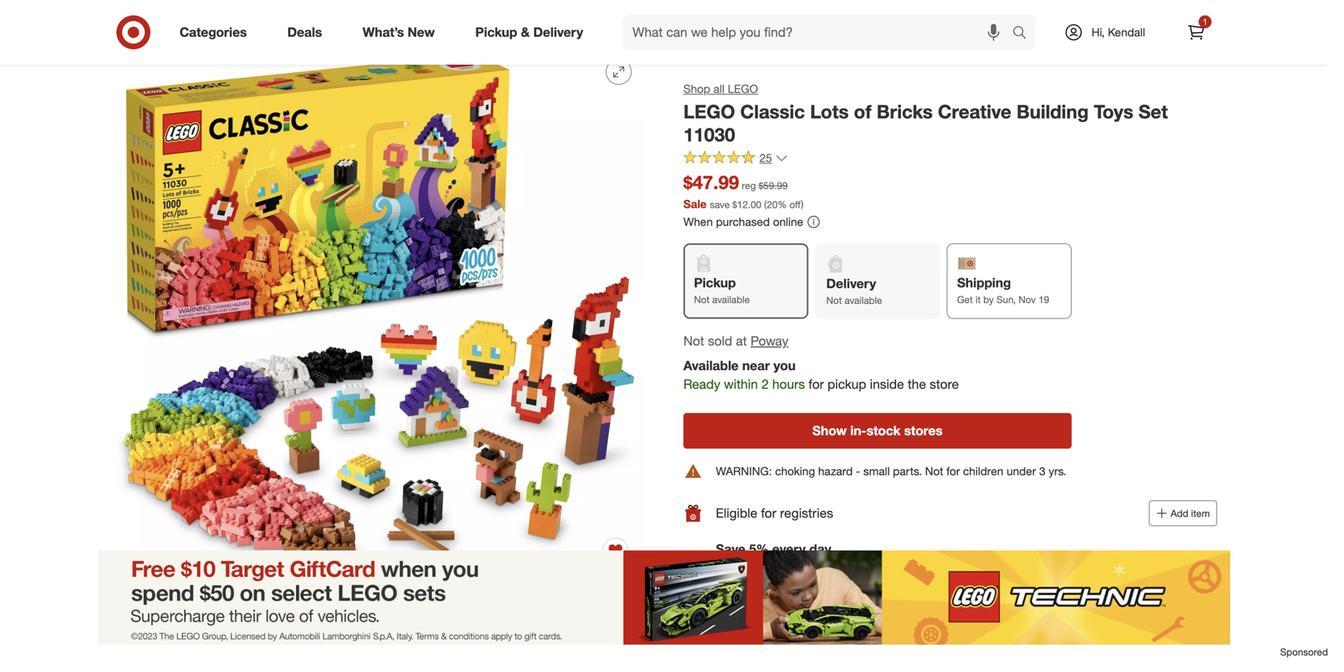 Task type: describe. For each thing, give the bounding box(es) containing it.
shop
[[684, 82, 711, 96]]

2 / from the left
[[178, 15, 182, 29]]

item
[[1192, 508, 1210, 520]]

not inside pickup not available
[[694, 294, 710, 306]]

get
[[957, 294, 973, 306]]

purchased
[[716, 215, 770, 229]]

pickup for not
[[694, 275, 736, 291]]

choking
[[775, 464, 815, 478]]

1
[[1203, 17, 1208, 27]]

kendall
[[1108, 25, 1146, 39]]

0 vertical spatial delivery
[[534, 24, 583, 40]]

lego classic lots of bricks creative building toys set 11030, 1 of 8 image
[[111, 46, 645, 580]]

within
[[724, 377, 758, 392]]

registries
[[780, 506, 834, 521]]

building sets & blocks link
[[185, 15, 300, 29]]

$47.99 reg $59.99 sale save $ 12.00 ( 20 % off )
[[684, 171, 804, 211]]

save
[[710, 199, 730, 211]]

1 horizontal spatial over
[[826, 612, 848, 626]]

near
[[742, 358, 770, 374]]

25
[[760, 151, 772, 165]]

available for delivery
[[845, 295, 883, 307]]

hours
[[773, 377, 805, 392]]

available for pickup
[[713, 294, 750, 306]]

children
[[963, 464, 1004, 478]]

poway
[[751, 333, 789, 349]]

shipping get it by sun, nov 19
[[957, 275, 1050, 306]]

shop all lego lego classic lots of bricks creative building toys set 11030
[[684, 82, 1168, 146]]

on
[[775, 612, 787, 626]]

save 5% every day with redcard
[[716, 542, 832, 574]]

2 horizontal spatial &
[[521, 24, 530, 40]]

available
[[684, 358, 739, 374]]

redcard
[[742, 560, 787, 574]]

new
[[408, 24, 435, 40]]

it
[[976, 294, 981, 306]]

parts.
[[893, 464, 922, 478]]

building inside shop all lego lego classic lots of bricks creative building toys set 11030
[[1017, 100, 1089, 123]]

nov
[[1019, 294, 1036, 306]]

warning:
[[716, 464, 772, 478]]

toys inside shop all lego lego classic lots of bricks creative building toys set 11030
[[1094, 100, 1134, 123]]

toys link
[[152, 15, 175, 29]]

add
[[1171, 508, 1189, 520]]

not inside 'delivery not available'
[[827, 295, 842, 307]]

categories link
[[166, 15, 267, 50]]

day
[[810, 542, 832, 557]]

under
[[1007, 464, 1036, 478]]

19
[[1039, 294, 1050, 306]]

pay
[[716, 593, 738, 609]]

kits
[[390, 15, 410, 29]]

inside
[[870, 377, 904, 392]]

warning: choking hazard - small parts. not for children under 3 yrs.
[[716, 464, 1067, 478]]

search button
[[1005, 15, 1044, 53]]

not sold at poway
[[684, 333, 789, 349]]

orders
[[791, 612, 823, 626]]

0 vertical spatial toys
[[152, 15, 175, 29]]

hi,
[[1092, 25, 1105, 39]]

what's new link
[[349, 15, 455, 50]]

stock
[[867, 423, 901, 439]]

with inside the save 5% every day with redcard
[[716, 560, 739, 574]]

2 sets from the left
[[354, 15, 377, 29]]

classic
[[741, 100, 805, 123]]

pickup
[[828, 377, 867, 392]]

the
[[908, 377, 926, 392]]

you
[[774, 358, 796, 374]]

add item button
[[1149, 501, 1218, 527]]

$100
[[851, 612, 876, 626]]

$59.99
[[759, 180, 788, 192]]

show in-stock stores button
[[684, 413, 1072, 449]]

stores
[[904, 423, 943, 439]]

eligible
[[716, 506, 758, 521]]

1 horizontal spatial building
[[310, 15, 351, 29]]

yrs.
[[1049, 464, 1067, 478]]

building sets & kits
[[310, 15, 410, 29]]

hazard
[[818, 464, 853, 478]]

save
[[716, 542, 746, 557]]

target
[[111, 15, 142, 29]]

sponsored
[[1281, 646, 1329, 658]]

for for children
[[947, 464, 960, 478]]

what's
[[363, 24, 404, 40]]

blocks
[[265, 15, 300, 29]]

target / toys / building sets & blocks
[[111, 15, 300, 29]]



Task type: locate. For each thing, give the bounding box(es) containing it.
0 horizontal spatial for
[[761, 506, 777, 521]]

0 vertical spatial for
[[809, 377, 824, 392]]

$47.99
[[684, 171, 739, 194]]

pickup inside pickup not available
[[694, 275, 736, 291]]

0 vertical spatial lego
[[728, 82, 758, 96]]

available inside pickup not available
[[713, 294, 750, 306]]

over left $100
[[826, 612, 848, 626]]

1 horizontal spatial /
[[178, 15, 182, 29]]

not up the available near you ready within 2 hours for pickup inside the store
[[827, 295, 842, 307]]

0 horizontal spatial available
[[713, 294, 750, 306]]

1 vertical spatial pickup
[[694, 275, 736, 291]]

off
[[790, 199, 801, 211]]

sale
[[684, 197, 707, 211]]

1 with from the top
[[716, 560, 739, 574]]

11030
[[684, 124, 735, 146]]

lots
[[810, 100, 849, 123]]

shipping
[[957, 275, 1011, 291]]

1 link
[[1179, 15, 1214, 50]]

when
[[684, 215, 713, 229]]

toys left set
[[1094, 100, 1134, 123]]

time
[[772, 593, 799, 609]]

with down save
[[716, 560, 739, 574]]

$
[[733, 199, 737, 211]]

2
[[762, 377, 769, 392]]

building right blocks
[[310, 15, 351, 29]]

not up sold
[[694, 294, 710, 306]]

over up affirm
[[742, 593, 769, 609]]

pickup & delivery
[[475, 24, 583, 40]]

1 sets from the left
[[229, 15, 252, 29]]

pickup for &
[[475, 24, 517, 40]]

2 vertical spatial for
[[761, 506, 777, 521]]

of
[[854, 100, 872, 123]]

set
[[1139, 100, 1168, 123]]

show
[[813, 423, 847, 439]]

1 horizontal spatial &
[[380, 15, 387, 29]]

12.00
[[737, 199, 762, 211]]

delivery inside 'delivery not available'
[[827, 276, 876, 292]]

0 horizontal spatial delivery
[[534, 24, 583, 40]]

by
[[984, 294, 994, 306]]

categories
[[180, 24, 247, 40]]

(
[[764, 199, 767, 211]]

deals link
[[274, 15, 342, 50]]

when purchased online
[[684, 215, 804, 229]]

1 horizontal spatial sets
[[354, 15, 377, 29]]

in-
[[851, 423, 867, 439]]

sets
[[229, 15, 252, 29], [354, 15, 377, 29]]

1 vertical spatial with
[[716, 612, 739, 626]]

1 vertical spatial for
[[947, 464, 960, 478]]

1 horizontal spatial available
[[845, 295, 883, 307]]

at
[[736, 333, 747, 349]]

poway button
[[751, 332, 789, 350]]

affirm
[[742, 612, 771, 626]]

sold
[[708, 333, 733, 349]]

reg
[[742, 180, 756, 192]]

3
[[1040, 464, 1046, 478]]

ready
[[684, 377, 721, 392]]

show in-stock stores
[[813, 423, 943, 439]]

0 vertical spatial over
[[742, 593, 769, 609]]

available near you ready within 2 hours for pickup inside the store
[[684, 358, 959, 392]]

0 horizontal spatial sets
[[229, 15, 252, 29]]

with
[[716, 560, 739, 574], [716, 612, 739, 626]]

0 horizontal spatial /
[[145, 15, 149, 29]]

5%
[[749, 542, 769, 557]]

building right creative
[[1017, 100, 1089, 123]]

toys right target link
[[152, 15, 175, 29]]

image gallery element
[[111, 46, 645, 663]]

online
[[773, 215, 804, 229]]

for inside the available near you ready within 2 hours for pickup inside the store
[[809, 377, 824, 392]]

bricks
[[877, 100, 933, 123]]

-
[[856, 464, 861, 478]]

1 horizontal spatial for
[[809, 377, 824, 392]]

small
[[864, 464, 890, 478]]

for right eligible
[[761, 506, 777, 521]]

2 with from the top
[[716, 612, 739, 626]]

pickup right new
[[475, 24, 517, 40]]

What can we help you find? suggestions appear below search field
[[623, 15, 1017, 50]]

with inside pay over time with affirm on orders over $100
[[716, 612, 739, 626]]

not left sold
[[684, 333, 705, 349]]

store
[[930, 377, 959, 392]]

2 horizontal spatial for
[[947, 464, 960, 478]]

25 link
[[684, 150, 789, 169]]

not right parts.
[[925, 464, 944, 478]]

hi, kendall
[[1092, 25, 1146, 39]]

lego up 11030
[[684, 100, 735, 123]]

building right toys link
[[185, 15, 226, 29]]

lego right all
[[728, 82, 758, 96]]

every
[[773, 542, 806, 557]]

over
[[742, 593, 769, 609], [826, 612, 848, 626]]

sets left 'kits'
[[354, 15, 377, 29]]

0 vertical spatial with
[[716, 560, 739, 574]]

1 horizontal spatial toys
[[1094, 100, 1134, 123]]

target link
[[111, 15, 142, 29]]

eligible for registries
[[716, 506, 834, 521]]

building sets & kits link
[[310, 15, 410, 29]]

%
[[778, 199, 787, 211]]

1 vertical spatial delivery
[[827, 276, 876, 292]]

1 horizontal spatial pickup
[[694, 275, 736, 291]]

creative
[[938, 100, 1012, 123]]

2 horizontal spatial building
[[1017, 100, 1089, 123]]

0 horizontal spatial building
[[185, 15, 226, 29]]

all
[[714, 82, 725, 96]]

with down pay
[[716, 612, 739, 626]]

0 horizontal spatial pickup
[[475, 24, 517, 40]]

sets left blocks
[[229, 15, 252, 29]]

add item
[[1171, 508, 1210, 520]]

/ right toys link
[[178, 15, 182, 29]]

&
[[255, 15, 262, 29], [380, 15, 387, 29], [521, 24, 530, 40]]

for for pickup
[[809, 377, 824, 392]]

1 vertical spatial over
[[826, 612, 848, 626]]

for
[[809, 377, 824, 392], [947, 464, 960, 478], [761, 506, 777, 521]]

search
[[1005, 26, 1044, 42]]

1 / from the left
[[145, 15, 149, 29]]

advertisement region
[[0, 551, 1329, 646]]

pickup up sold
[[694, 275, 736, 291]]

deals
[[287, 24, 322, 40]]

1 horizontal spatial delivery
[[827, 276, 876, 292]]

0 horizontal spatial &
[[255, 15, 262, 29]]

0 vertical spatial pickup
[[475, 24, 517, 40]]

pay over time with affirm on orders over $100
[[716, 593, 876, 626]]

/ left toys link
[[145, 15, 149, 29]]

for right hours
[[809, 377, 824, 392]]

pickup & delivery link
[[462, 15, 604, 50]]

0 horizontal spatial over
[[742, 593, 769, 609]]

1 vertical spatial toys
[[1094, 100, 1134, 123]]

delivery not available
[[827, 276, 883, 307]]

sun,
[[997, 294, 1016, 306]]

1 vertical spatial lego
[[684, 100, 735, 123]]

0 horizontal spatial toys
[[152, 15, 175, 29]]

pickup not available
[[694, 275, 750, 306]]

available inside 'delivery not available'
[[845, 295, 883, 307]]

for left children
[[947, 464, 960, 478]]



Task type: vqa. For each thing, say whether or not it's contained in the screenshot.
the bottommost and
no



